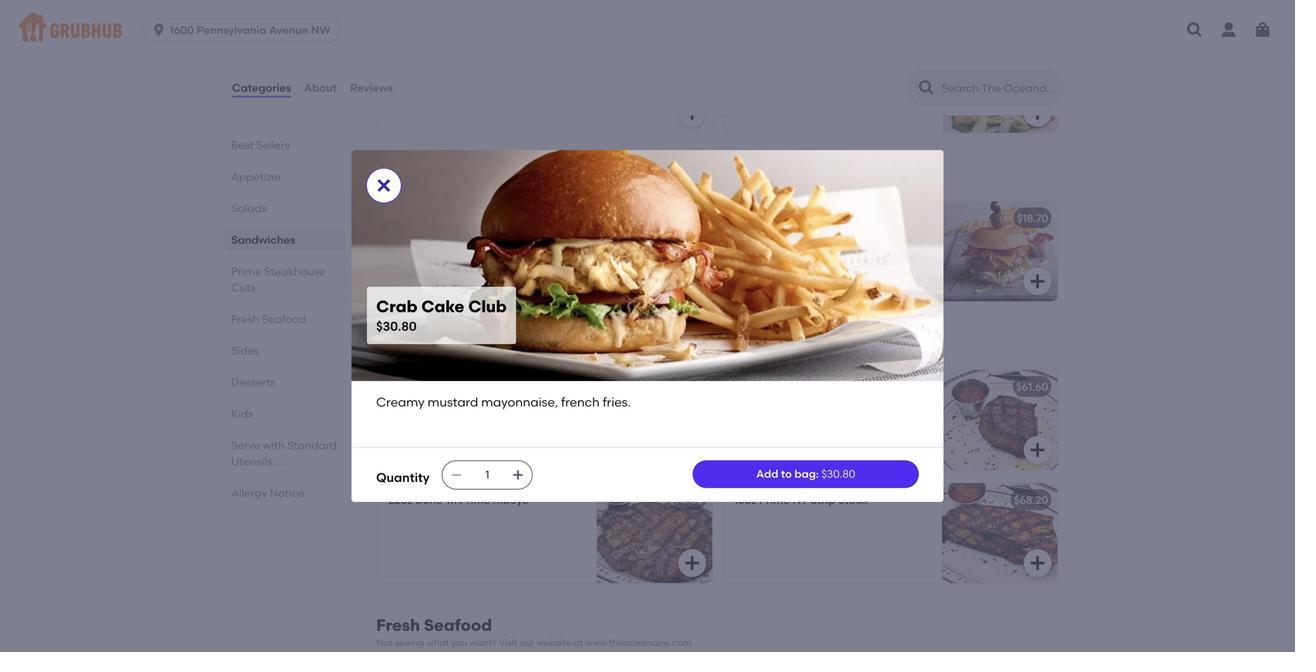 Task type: vqa. For each thing, say whether or not it's contained in the screenshot.
the top Crab
yes



Task type: describe. For each thing, give the bounding box(es) containing it.
1600
[[170, 24, 194, 37]]

club for crab cake club $30.80
[[468, 297, 507, 317]]

0 vertical spatial prime steakhouse cuts
[[231, 265, 325, 294]]

napkins?
[[231, 488, 279, 501]]

6oz center-cut filet mignon image
[[597, 370, 712, 471]]

nw
[[311, 24, 331, 37]]

onion,
[[882, 234, 914, 247]]

desserts
[[231, 376, 276, 389]]

bone-
[[415, 494, 447, 507]]

1 vertical spatial creamy mustard mayonnaise, french fries.
[[376, 395, 631, 410]]

0 vertical spatial sandwiches
[[376, 165, 474, 185]]

add
[[756, 468, 778, 481]]

$18.70
[[1017, 212, 1048, 225]]

filet for 6oz center-cut filet mignon
[[472, 381, 495, 394]]

quantity
[[376, 471, 430, 486]]

svg image for the oceanaire burger image
[[1028, 272, 1047, 291]]

fries. inside creamy mustard mayonnaise, french fries.
[[425, 249, 449, 262]]

1 horizontal spatial steakhouse
[[427, 334, 522, 354]]

avenue
[[269, 24, 308, 37]]

seafood for fresh seafood not seeing what you want? visit our website at www.theoceanaire.com
[[424, 616, 492, 636]]

mignon for 10oz center-cut filet mignon
[[847, 381, 887, 394]]

prime up fresh seafood
[[231, 265, 262, 278]]

appetizer
[[231, 170, 282, 183]]

caramelised
[[814, 234, 879, 247]]

condiments,
[[231, 472, 298, 485]]

you
[[451, 638, 467, 649]]

filet for 10oz center-cut filet mignon
[[822, 381, 845, 394]]

serve with standard utensils, condiments, napkins?
[[231, 439, 337, 501]]

about button
[[303, 60, 338, 116]]

strip
[[811, 494, 836, 507]]

1 vertical spatial mayonnaise,
[[481, 395, 558, 410]]

16oz
[[734, 494, 756, 507]]

center- for 10oz
[[759, 381, 800, 394]]

fresh seafood
[[231, 313, 306, 326]]

bag:
[[795, 468, 819, 481]]

club for crab cake club
[[449, 212, 474, 225]]

svg image for '22oz bone-in prime ribeye' image
[[683, 555, 702, 573]]

crab cake club
[[389, 212, 474, 225]]

louie dressing, caramelised onion, lettuce and french fries.
[[734, 234, 914, 262]]

$74.80
[[670, 494, 703, 507]]

mustard inside creamy mustard mayonnaise, french fries.
[[433, 234, 477, 247]]

fresh for fresh seafood not seeing what you want? visit our website at www.theoceanaire.com
[[376, 616, 420, 636]]

visit
[[499, 638, 517, 649]]

reviews
[[350, 81, 393, 94]]

10oz center-cut filet mignon image
[[942, 370, 1058, 471]]

1 vertical spatial mustard
[[428, 395, 478, 410]]

kids
[[231, 408, 253, 421]]

cut for 10oz
[[800, 381, 820, 394]]

10oz
[[734, 381, 757, 394]]

salads
[[231, 202, 267, 215]]

main navigation navigation
[[0, 0, 1295, 60]]

10oz center-cut filet mignon
[[734, 381, 887, 394]]

creamy inside creamy mustard mayonnaise, french fries.
[[389, 234, 431, 247]]

sellers
[[256, 139, 290, 152]]

allergy
[[231, 487, 267, 500]]

what
[[426, 638, 449, 649]]

0 horizontal spatial steakhouse
[[264, 265, 325, 278]]

search icon image
[[917, 79, 936, 97]]

grilled blackened caesar salad image
[[942, 33, 1058, 133]]

steak
[[838, 494, 869, 507]]

not
[[376, 638, 393, 649]]

french inside louie dressing, caramelised onion, lettuce and french fries.
[[797, 249, 830, 262]]

to
[[781, 468, 792, 481]]

notice
[[270, 487, 304, 500]]

svg image for 6oz center-cut filet mignon image on the bottom
[[683, 441, 702, 460]]

crab for crab cake club $30.80
[[376, 297, 418, 317]]

1600 pennsylvania avenue nw button
[[141, 18, 347, 42]]

seafood for fresh seafood
[[262, 313, 306, 326]]

svg image inside 1600 pennsylvania avenue nw button
[[151, 22, 167, 38]]

the oceanaire burger image
[[942, 201, 1058, 302]]

www.theoceanaire.com
[[585, 638, 692, 649]]

fresh seafood not seeing what you want? visit our website at www.theoceanaire.com
[[376, 616, 692, 649]]

prime up 6oz
[[376, 334, 423, 354]]

22oz
[[389, 494, 413, 507]]

1 vertical spatial cuts
[[526, 334, 564, 354]]

categories button
[[231, 60, 292, 116]]

about
[[304, 81, 337, 94]]



Task type: locate. For each thing, give the bounding box(es) containing it.
crab for crab cake club
[[389, 212, 416, 225]]

0 vertical spatial cuts
[[231, 281, 256, 294]]

creamy down 6oz
[[376, 395, 425, 410]]

french inside creamy mustard mayonnaise, french fries.
[[389, 249, 422, 262]]

0 horizontal spatial mignon
[[497, 381, 537, 394]]

center- right 6oz
[[409, 381, 450, 394]]

center-
[[409, 381, 450, 394], [759, 381, 800, 394]]

prime steakhouse cuts up fresh seafood
[[231, 265, 325, 294]]

1 vertical spatial crab
[[376, 297, 418, 317]]

0 horizontal spatial seafood
[[262, 313, 306, 326]]

2 vertical spatial $30.80
[[821, 468, 856, 481]]

svg image for crab cake club image
[[683, 272, 702, 291]]

0 horizontal spatial prime steakhouse cuts
[[231, 265, 325, 294]]

center- for 6oz
[[409, 381, 450, 394]]

22oz bone-in prime ribeye
[[389, 494, 529, 507]]

0 horizontal spatial filet
[[472, 381, 495, 394]]

0 horizontal spatial fresh
[[231, 313, 259, 326]]

serve
[[231, 439, 260, 453]]

1 vertical spatial $30.80
[[376, 319, 417, 334]]

seafood inside fresh seafood not seeing what you want? visit our website at www.theoceanaire.com
[[424, 616, 492, 636]]

16oz prime ny strip steak image
[[942, 484, 1058, 584]]

$61.60
[[1016, 381, 1048, 394]]

mustard down 6oz center-cut filet mignon
[[428, 395, 478, 410]]

1 filet from the left
[[472, 381, 495, 394]]

1 vertical spatial fresh
[[376, 616, 420, 636]]

steakhouse up 6oz center-cut filet mignon
[[427, 334, 522, 354]]

2 horizontal spatial $30.80
[[821, 468, 856, 481]]

$30.80 for add to bag:
[[821, 468, 856, 481]]

2 center- from the left
[[759, 381, 800, 394]]

mayonnaise,
[[480, 234, 547, 247], [481, 395, 558, 410]]

mustard
[[433, 234, 477, 247], [428, 395, 478, 410]]

0 vertical spatial seafood
[[262, 313, 306, 326]]

0 vertical spatial steakhouse
[[264, 265, 325, 278]]

website
[[537, 638, 571, 649]]

sandwiches up crab cake club at the top of page
[[376, 165, 474, 185]]

best
[[231, 139, 254, 152]]

seafood
[[262, 313, 306, 326], [424, 616, 492, 636]]

and
[[773, 249, 794, 262]]

mustard down crab cake club at the top of page
[[433, 234, 477, 247]]

creamy down crab cake club at the top of page
[[389, 234, 431, 247]]

pennsylvania
[[197, 24, 267, 37]]

0 vertical spatial mayonnaise,
[[480, 234, 547, 247]]

0 vertical spatial creamy
[[389, 234, 431, 247]]

club
[[449, 212, 474, 225], [468, 297, 507, 317]]

1 vertical spatial seafood
[[424, 616, 492, 636]]

1 horizontal spatial cuts
[[526, 334, 564, 354]]

fries. inside louie dressing, caramelised onion, lettuce and french fries.
[[833, 249, 857, 262]]

1 vertical spatial steakhouse
[[427, 334, 522, 354]]

prime steakhouse cuts
[[231, 265, 325, 294], [376, 334, 564, 354]]

1 horizontal spatial filet
[[822, 381, 845, 394]]

2 horizontal spatial fries.
[[833, 249, 857, 262]]

0 vertical spatial crab
[[389, 212, 416, 225]]

0 horizontal spatial $30.80
[[376, 319, 417, 334]]

2 horizontal spatial french
[[797, 249, 830, 262]]

in
[[447, 494, 457, 507]]

sandwiches
[[376, 165, 474, 185], [231, 234, 295, 247]]

0 vertical spatial creamy mustard mayonnaise, french fries.
[[389, 234, 547, 262]]

our
[[520, 638, 534, 649]]

creamy mustard mayonnaise, french fries. down crab cake club at the top of page
[[389, 234, 547, 262]]

with
[[263, 439, 285, 453]]

0 horizontal spatial french
[[389, 249, 422, 262]]

0 vertical spatial $30.80
[[668, 212, 703, 225]]

1 cut from the left
[[450, 381, 470, 394]]

0 horizontal spatial center-
[[409, 381, 450, 394]]

prime
[[231, 265, 262, 278], [376, 334, 423, 354], [459, 494, 490, 507], [759, 494, 790, 507]]

center- right 10oz at the right of the page
[[759, 381, 800, 394]]

prime steakhouse cuts up 6oz center-cut filet mignon
[[376, 334, 564, 354]]

fresh up 'seeing' on the bottom
[[376, 616, 420, 636]]

1 horizontal spatial cut
[[800, 381, 820, 394]]

creamy mustard mayonnaise, french fries. down 6oz center-cut filet mignon
[[376, 395, 631, 410]]

Search The Oceanaire Seafood Room search field
[[941, 81, 1058, 96]]

categories
[[232, 81, 291, 94]]

0 horizontal spatial fries.
[[425, 249, 449, 262]]

best sellers
[[231, 139, 290, 152]]

creamy
[[389, 234, 431, 247], [376, 395, 425, 410]]

seafood up desserts at the left bottom
[[262, 313, 306, 326]]

$30.80
[[668, 212, 703, 225], [376, 319, 417, 334], [821, 468, 856, 481]]

filet
[[472, 381, 495, 394], [822, 381, 845, 394]]

creamy mustard mayonnaise, french fries.
[[389, 234, 547, 262], [376, 395, 631, 410]]

2 mignon from the left
[[847, 381, 887, 394]]

fresh for fresh seafood
[[231, 313, 259, 326]]

$68.20
[[1014, 494, 1048, 507]]

1 horizontal spatial $30.80
[[668, 212, 703, 225]]

sandwiches down salads on the left top of the page
[[231, 234, 295, 247]]

prime left ny
[[759, 494, 790, 507]]

mayonnaise, inside creamy mustard mayonnaise, french fries.
[[480, 234, 547, 247]]

club inside crab cake club $30.80
[[468, 297, 507, 317]]

sides
[[231, 345, 259, 358]]

seeing
[[395, 638, 424, 649]]

0 vertical spatial fresh
[[231, 313, 259, 326]]

1 horizontal spatial mignon
[[847, 381, 887, 394]]

2 filet from the left
[[822, 381, 845, 394]]

steakhouse
[[264, 265, 325, 278], [427, 334, 522, 354]]

seafood up you
[[424, 616, 492, 636]]

add to bag: $30.80
[[756, 468, 856, 481]]

0 horizontal spatial cut
[[450, 381, 470, 394]]

ribeye
[[493, 494, 529, 507]]

ny
[[792, 494, 808, 507]]

1 vertical spatial sandwiches
[[231, 234, 295, 247]]

fresh up sides
[[231, 313, 259, 326]]

1 horizontal spatial fries.
[[603, 395, 631, 410]]

cut for 6oz
[[450, 381, 470, 394]]

cuts
[[231, 281, 256, 294], [526, 334, 564, 354]]

0 vertical spatial club
[[449, 212, 474, 225]]

1 vertical spatial creamy
[[376, 395, 425, 410]]

want?
[[470, 638, 497, 649]]

svg image
[[151, 22, 167, 38], [683, 104, 702, 122], [1028, 104, 1047, 122], [683, 272, 702, 291], [1028, 272, 1047, 291], [683, 441, 702, 460], [512, 469, 524, 482], [683, 555, 702, 573], [1028, 555, 1047, 573]]

1 center- from the left
[[409, 381, 450, 394]]

standard
[[287, 439, 337, 453]]

0 horizontal spatial cuts
[[231, 281, 256, 294]]

cake for crab cake club $30.80
[[421, 297, 464, 317]]

1 vertical spatial cake
[[421, 297, 464, 317]]

1 horizontal spatial seafood
[[424, 616, 492, 636]]

oceanaire
[[756, 212, 812, 225]]

cake for crab cake club
[[418, 212, 446, 225]]

french
[[389, 249, 422, 262], [797, 249, 830, 262], [561, 395, 600, 410]]

crab
[[389, 212, 416, 225], [376, 297, 418, 317]]

fries.
[[425, 249, 449, 262], [833, 249, 857, 262], [603, 395, 631, 410]]

the
[[734, 212, 754, 225]]

crab cake club image
[[597, 201, 712, 302]]

16oz prime ny strip steak
[[734, 494, 869, 507]]

burger
[[815, 212, 851, 225]]

$30.80 up steak
[[821, 468, 856, 481]]

0 vertical spatial cake
[[418, 212, 446, 225]]

crab inside crab cake club $30.80
[[376, 297, 418, 317]]

1 horizontal spatial fresh
[[376, 616, 420, 636]]

1 mignon from the left
[[497, 381, 537, 394]]

at
[[573, 638, 583, 649]]

the oceanaire burger
[[734, 212, 851, 225]]

22oz bone-in prime ribeye image
[[597, 484, 712, 584]]

2 cut from the left
[[800, 381, 820, 394]]

fresh
[[231, 313, 259, 326], [376, 616, 420, 636]]

cut right 10oz at the right of the page
[[800, 381, 820, 394]]

1 horizontal spatial center-
[[759, 381, 800, 394]]

0 horizontal spatial sandwiches
[[231, 234, 295, 247]]

svg image
[[1186, 21, 1204, 39], [1254, 21, 1272, 39], [375, 177, 393, 195], [1028, 441, 1047, 460], [450, 469, 463, 482]]

lettuce
[[734, 249, 771, 262]]

1 vertical spatial prime steakhouse cuts
[[376, 334, 564, 354]]

steakhouse up fresh seafood
[[264, 265, 325, 278]]

$46.20
[[668, 381, 703, 394]]

$30.80 left the
[[668, 212, 703, 225]]

Input item quantity number field
[[470, 462, 504, 489]]

1600 pennsylvania avenue nw
[[170, 24, 331, 37]]

louie
[[734, 234, 762, 247]]

cut
[[450, 381, 470, 394], [800, 381, 820, 394]]

mignon for 6oz center-cut filet mignon
[[497, 381, 537, 394]]

dressing,
[[765, 234, 811, 247]]

cake inside crab cake club $30.80
[[421, 297, 464, 317]]

0 vertical spatial mustard
[[433, 234, 477, 247]]

1 horizontal spatial french
[[561, 395, 600, 410]]

cut right 6oz
[[450, 381, 470, 394]]

$30.80 up 6oz
[[376, 319, 417, 334]]

allergy notice
[[231, 487, 304, 500]]

1 vertical spatial club
[[468, 297, 507, 317]]

mignon
[[497, 381, 537, 394], [847, 381, 887, 394]]

6oz center-cut filet mignon
[[389, 381, 537, 394]]

1 horizontal spatial sandwiches
[[376, 165, 474, 185]]

crab cake club $30.80
[[376, 297, 507, 334]]

prime right in
[[459, 494, 490, 507]]

reviews button
[[349, 60, 394, 116]]

fresh inside fresh seafood not seeing what you want? visit our website at www.theoceanaire.com
[[376, 616, 420, 636]]

svg image for 'grilled blackened caesar salad' image
[[1028, 104, 1047, 122]]

6oz
[[389, 381, 407, 394]]

cake
[[418, 212, 446, 225], [421, 297, 464, 317]]

utensils,
[[231, 456, 275, 469]]

1 horizontal spatial prime steakhouse cuts
[[376, 334, 564, 354]]

svg image for 16oz prime ny strip steak image
[[1028, 555, 1047, 573]]

$30.80 for crab cake club
[[376, 319, 417, 334]]

$30.80 inside crab cake club $30.80
[[376, 319, 417, 334]]



